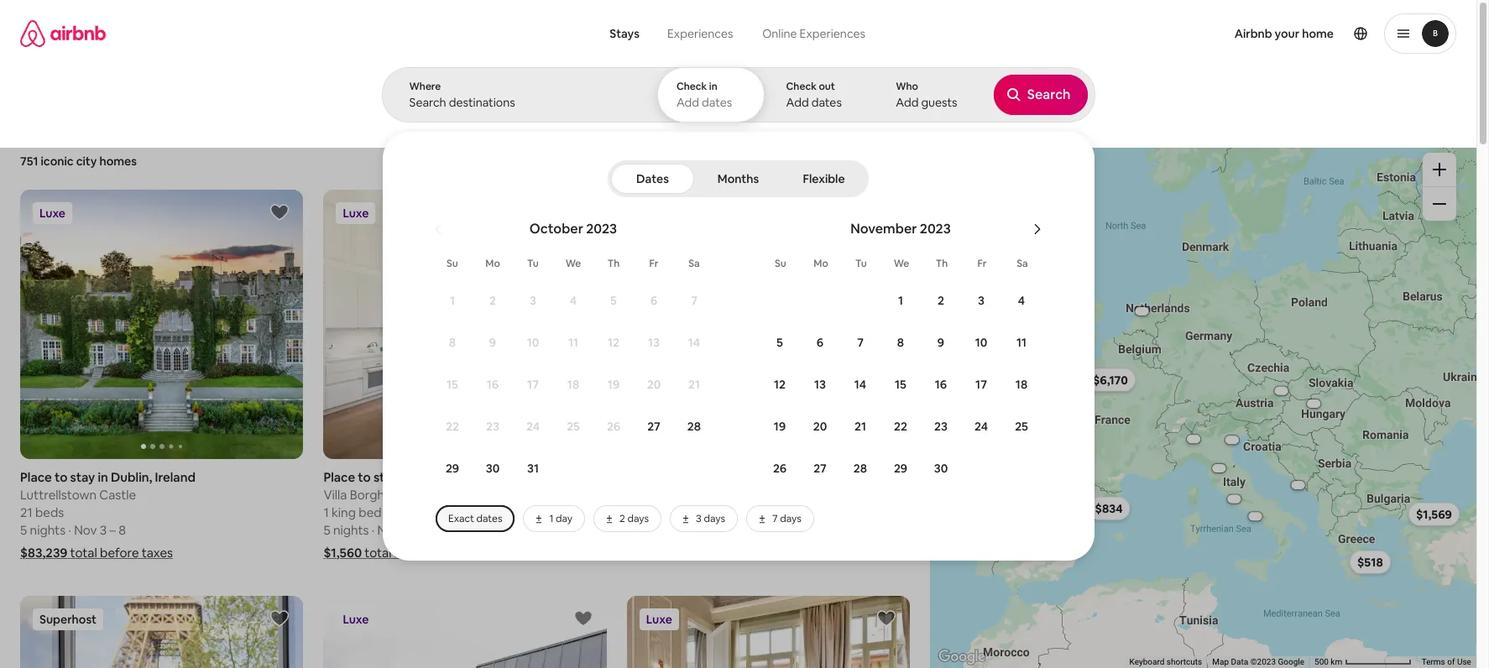 Task type: locate. For each thing, give the bounding box(es) containing it.
22 button
[[433, 406, 473, 447], [881, 406, 921, 447]]

1 30 from the left
[[486, 461, 500, 476]]

1 1 button from the left
[[433, 281, 473, 321]]

group
[[0, 67, 1169, 133], [20, 190, 303, 459], [324, 190, 607, 459], [627, 190, 911, 459], [20, 596, 303, 669], [324, 596, 607, 669], [627, 596, 911, 669]]

1 horizontal spatial dates
[[702, 95, 733, 110]]

su
[[447, 257, 458, 270], [775, 257, 787, 270]]

nov down bed
[[378, 522, 400, 538]]

1 place from the left
[[20, 469, 52, 485]]

16 button
[[473, 364, 513, 405], [921, 364, 962, 405]]

0 horizontal spatial 14
[[689, 335, 701, 350]]

3 nov from the left
[[681, 522, 704, 538]]

stay up the borghese
[[374, 469, 399, 485]]

31
[[527, 461, 539, 476]]

1 horizontal spatial 22 button
[[881, 406, 921, 447]]

1 horizontal spatial 28
[[854, 461, 868, 476]]

place
[[20, 469, 52, 485], [324, 469, 355, 485]]

stay up luttrellstown
[[70, 469, 95, 485]]

taxes down ireland
[[142, 545, 173, 561]]

0 horizontal spatial ·
[[68, 522, 71, 538]]

1 horizontal spatial experiences
[[800, 26, 866, 41]]

2 · from the left
[[372, 522, 375, 538]]

1 25 button from the left
[[553, 406, 594, 447]]

18
[[568, 377, 580, 392], [1016, 377, 1028, 392]]

0 horizontal spatial 2 button
[[473, 281, 513, 321]]

2 horizontal spatial 6
[[817, 335, 824, 350]]

place to stay in rome, italy villa borghese luxury one br apartment 1 king bed 5 nights · nov 1 – 6 $1,560 total before taxes
[[324, 469, 556, 561]]

total down luttrellstown
[[70, 545, 97, 561]]

days for 2 days
[[628, 512, 649, 526]]

0 horizontal spatial we
[[566, 257, 581, 270]]

–
[[110, 522, 116, 538], [411, 522, 418, 538], [717, 522, 723, 538]]

1 th from the left
[[608, 257, 620, 270]]

2 15 button from the left
[[881, 364, 921, 405]]

day
[[556, 512, 573, 526]]

1 horizontal spatial 1 button
[[881, 281, 921, 321]]

1 horizontal spatial 15 button
[[881, 364, 921, 405]]

1 horizontal spatial 2 button
[[921, 281, 962, 321]]

check inside the "check in add dates"
[[677, 80, 707, 93]]

sa
[[689, 257, 700, 270], [1017, 257, 1029, 270]]

2 before from the left
[[395, 545, 434, 561]]

national
[[953, 107, 993, 121]]

– inside place to stay in dublin, ireland luttrellstown castle 21 beds 5 nights · nov 3 – 8 $83,239 total before taxes
[[110, 522, 116, 538]]

14 button
[[674, 323, 715, 363], [841, 364, 881, 405]]

experiences right online
[[800, 26, 866, 41]]

1 horizontal spatial 17
[[976, 377, 988, 392]]

check
[[677, 80, 707, 93], [787, 80, 817, 93]]

check for check in add dates
[[677, 80, 707, 93]]

3 add from the left
[[896, 95, 919, 110]]

1 to from the left
[[55, 469, 68, 485]]

27 up apartment
[[648, 419, 661, 434]]

$83,239 inside place to stay in dublin, ireland luttrellstown castle 21 beds 5 nights · nov 3 – 8 $83,239 total before taxes
[[20, 545, 67, 561]]

$6,170
[[1094, 372, 1129, 388]]

add inside check out add dates
[[787, 95, 809, 110]]

2 horizontal spatial days
[[780, 512, 802, 526]]

1 horizontal spatial 5 button
[[760, 323, 800, 363]]

2 th from the left
[[936, 257, 948, 270]]

0 horizontal spatial 30
[[486, 461, 500, 476]]

0 horizontal spatial 26
[[607, 419, 621, 434]]

days down apartment in amsterdam, netherlands
[[704, 512, 726, 526]]

28 button
[[674, 406, 715, 447], [841, 448, 881, 489]]

out
[[819, 80, 836, 93]]

2 24 from the left
[[975, 419, 989, 434]]

online experiences link
[[748, 17, 881, 50]]

12 button
[[594, 323, 634, 363], [760, 364, 800, 405]]

nights inside place to stay in dublin, ireland luttrellstown castle 21 beds 5 nights · nov 3 – 8 $83,239 total before taxes
[[30, 522, 66, 538]]

2 horizontal spatial add
[[896, 95, 919, 110]]

0 horizontal spatial 30 button
[[473, 448, 513, 489]]

26 button up apartment
[[594, 406, 634, 447]]

1 horizontal spatial 9
[[707, 522, 714, 538]]

2 fr from the left
[[978, 257, 987, 270]]

3 nights from the left
[[637, 522, 673, 538]]

nov down luttrellstown
[[74, 522, 97, 538]]

add for check out add dates
[[787, 95, 809, 110]]

3 days from the left
[[780, 512, 802, 526]]

we down october 2023
[[566, 257, 581, 270]]

total right $1,560
[[365, 545, 392, 561]]

0 horizontal spatial 29 button
[[433, 448, 473, 489]]

· down bed
[[372, 522, 375, 538]]

10 for 2nd 10 button from the right
[[527, 335, 539, 350]]

0 horizontal spatial days
[[628, 512, 649, 526]]

4 button for november 2023
[[1002, 281, 1042, 321]]

nights down luttrellstown
[[30, 522, 66, 538]]

to up the borghese
[[358, 469, 371, 485]]

0 horizontal spatial 23 button
[[473, 406, 513, 447]]

check inside check out add dates
[[787, 80, 817, 93]]

0 horizontal spatial 28 button
[[674, 406, 715, 447]]

1 vertical spatial 27 button
[[800, 448, 841, 489]]

1 18 button from the left
[[553, 364, 594, 405]]

0 horizontal spatial 15 button
[[433, 364, 473, 405]]

1 vertical spatial 6 button
[[800, 323, 841, 363]]

2 25 button from the left
[[1002, 406, 1042, 447]]

0 horizontal spatial $83,239
[[20, 545, 67, 561]]

keyboard
[[1130, 658, 1165, 667]]

$1,569 button
[[1410, 503, 1461, 526]]

stay
[[70, 469, 95, 485], [374, 469, 399, 485]]

add inside the "check in add dates"
[[677, 95, 700, 110]]

2 stay from the left
[[374, 469, 399, 485]]

4 button
[[553, 281, 594, 321], [1002, 281, 1042, 321]]

1 horizontal spatial place
[[324, 469, 355, 485]]

1 horizontal spatial 23 button
[[921, 406, 962, 447]]

0 horizontal spatial –
[[110, 522, 116, 538]]

1 vertical spatial 28 button
[[841, 448, 881, 489]]

2 total from the left
[[365, 545, 392, 561]]

1 sa from the left
[[689, 257, 700, 270]]

Where field
[[409, 95, 629, 110]]

display total before taxes switch
[[1413, 90, 1443, 110]]

0 horizontal spatial 12
[[608, 335, 620, 350]]

0 horizontal spatial su
[[447, 257, 458, 270]]

taxes down exact
[[436, 545, 468, 561]]

in left rome,
[[401, 469, 412, 485]]

10 for second 10 button
[[976, 335, 988, 350]]

15 for first 15 button from left
[[447, 377, 458, 392]]

2023 for november 2023
[[920, 220, 951, 238]]

0 horizontal spatial 12 button
[[594, 323, 634, 363]]

2023 right october
[[586, 220, 617, 238]]

0 horizontal spatial 2023
[[586, 220, 617, 238]]

stay inside place to stay in dublin, ireland luttrellstown castle 21 beds 5 nights · nov 3 – 8 $83,239 total before taxes
[[70, 469, 95, 485]]

1 button
[[433, 281, 473, 321], [881, 281, 921, 321]]

$83,239
[[983, 285, 1028, 300], [20, 545, 67, 561]]

3 button
[[513, 281, 553, 321], [962, 281, 1002, 321]]

30
[[486, 461, 500, 476], [935, 461, 948, 476]]

we
[[566, 257, 581, 270], [894, 257, 910, 270]]

place for luttrellstown
[[20, 469, 52, 485]]

0 horizontal spatial place
[[20, 469, 52, 485]]

th down november 2023
[[936, 257, 948, 270]]

2 place from the left
[[324, 469, 355, 485]]

1 horizontal spatial th
[[936, 257, 948, 270]]

3 inside place to stay in dublin, ireland luttrellstown castle 21 beds 5 nights · nov 3 – 8 $83,239 total before taxes
[[100, 522, 107, 538]]

dates button
[[611, 164, 695, 194]]

1 horizontal spatial 7
[[773, 512, 778, 526]]

26 button up the 7 days
[[760, 448, 800, 489]]

check left out
[[787, 80, 817, 93]]

2 10 from the left
[[976, 335, 988, 350]]

fr
[[650, 257, 659, 270], [978, 257, 987, 270]]

1 vertical spatial 21
[[855, 419, 867, 434]]

1 stay from the left
[[70, 469, 95, 485]]

1 vertical spatial 13 button
[[800, 364, 841, 405]]

2 22 from the left
[[894, 419, 908, 434]]

27 button up the 7 days
[[800, 448, 841, 489]]

0 horizontal spatial 24 button
[[513, 406, 553, 447]]

tu down october
[[527, 257, 539, 270]]

keyboard shortcuts
[[1130, 658, 1203, 667]]

2 3 button from the left
[[962, 281, 1002, 321]]

0 horizontal spatial 28
[[688, 419, 701, 434]]

None search field
[[382, 0, 1490, 561]]

29
[[446, 461, 459, 476], [894, 461, 908, 476]]

1 horizontal spatial 13 button
[[800, 364, 841, 405]]

3
[[530, 293, 537, 308], [978, 293, 985, 308], [696, 512, 702, 526], [100, 522, 107, 538]]

taxes inside place to stay in rome, italy villa borghese luxury one br apartment 1 king bed 5 nights · nov 1 – 6 $1,560 total before taxes
[[436, 545, 468, 561]]

vineyards
[[879, 108, 926, 121]]

0 horizontal spatial 16 button
[[473, 364, 513, 405]]

2 to from the left
[[358, 469, 371, 485]]

th down october 2023
[[608, 257, 620, 270]]

1 horizontal spatial 26
[[773, 461, 787, 476]]

– down apartment in amsterdam, netherlands
[[717, 522, 723, 538]]

to inside place to stay in rome, italy villa borghese luxury one br apartment 1 king bed 5 nights · nov 1 – 6 $1,560 total before taxes
[[358, 469, 371, 485]]

1 days from the left
[[628, 512, 649, 526]]

add down who
[[896, 95, 919, 110]]

29 button
[[433, 448, 473, 489], [881, 448, 921, 489]]

november
[[851, 220, 917, 238]]

9 inside '2 beds 5 nights · nov 9 – 14'
[[707, 522, 714, 538]]

19
[[608, 377, 620, 392], [774, 419, 786, 434]]

1 horizontal spatial 10
[[976, 335, 988, 350]]

5
[[611, 293, 617, 308], [777, 335, 783, 350], [20, 522, 27, 538], [324, 522, 331, 538], [627, 522, 634, 538]]

2 30 button from the left
[[921, 448, 962, 489]]

beds inside place to stay in dublin, ireland luttrellstown castle 21 beds 5 nights · nov 3 – 8 $83,239 total before taxes
[[35, 504, 64, 520]]

dates right beachfront
[[702, 95, 733, 110]]

0 horizontal spatial 17
[[528, 377, 539, 392]]

0 vertical spatial $83,239
[[983, 285, 1028, 300]]

days down the netherlands
[[780, 512, 802, 526]]

dates down out
[[812, 95, 842, 110]]

26 button
[[594, 406, 634, 447], [760, 448, 800, 489]]

1 horizontal spatial we
[[894, 257, 910, 270]]

26
[[607, 419, 621, 434], [773, 461, 787, 476]]

16
[[487, 377, 499, 392], [935, 377, 947, 392]]

1 vertical spatial 28
[[854, 461, 868, 476]]

3 – from the left
[[717, 522, 723, 538]]

27 for rightmost the 27 button
[[814, 461, 827, 476]]

tu down november
[[856, 257, 867, 270]]

1 vertical spatial 19 button
[[760, 406, 800, 447]]

1 vertical spatial 21 button
[[841, 406, 881, 447]]

15
[[447, 377, 458, 392], [895, 377, 907, 392]]

beds down luttrellstown
[[35, 504, 64, 520]]

11 button
[[553, 323, 594, 363], [1002, 323, 1042, 363]]

days for 3 days
[[704, 512, 726, 526]]

nov
[[74, 522, 97, 538], [378, 522, 400, 538], [681, 522, 704, 538]]

nights down king
[[333, 522, 369, 538]]

your
[[1275, 26, 1300, 41]]

2 2023 from the left
[[920, 220, 951, 238]]

stay inside place to stay in rome, italy villa borghese luxury one br apartment 1 king bed 5 nights · nov 1 – 6 $1,560 total before taxes
[[374, 469, 399, 485]]

add inside who add guests
[[896, 95, 919, 110]]

1 before from the left
[[100, 545, 139, 561]]

place inside place to stay in dublin, ireland luttrellstown castle 21 beds 5 nights · nov 3 – 8 $83,239 total before taxes
[[20, 469, 52, 485]]

2 23 button from the left
[[921, 406, 962, 447]]

0 horizontal spatial 13 button
[[634, 323, 674, 363]]

21 for 21 button to the left
[[689, 377, 700, 392]]

1 horizontal spatial 17 button
[[962, 364, 1002, 405]]

tab list
[[611, 160, 866, 197]]

0 horizontal spatial 11 button
[[553, 323, 594, 363]]

iconic
[[41, 154, 74, 169]]

profile element
[[899, 0, 1457, 67]]

1 horizontal spatial 21 button
[[841, 406, 881, 447]]

add left views
[[787, 95, 809, 110]]

0 vertical spatial 14
[[689, 335, 701, 350]]

experiences
[[668, 26, 734, 41], [800, 26, 866, 41]]

2 17 button from the left
[[962, 364, 1002, 405]]

dates
[[702, 95, 733, 110], [812, 95, 842, 110], [477, 512, 503, 526]]

farms
[[717, 108, 745, 121]]

2 nov from the left
[[378, 522, 400, 538]]

0 horizontal spatial 15
[[447, 377, 458, 392]]

1 11 from the left
[[569, 335, 579, 350]]

1 vertical spatial $83,239
[[20, 545, 67, 561]]

2 sa from the left
[[1017, 257, 1029, 270]]

4 for october 2023
[[570, 293, 577, 308]]

$83,239 button
[[976, 281, 1036, 304]]

1 10 from the left
[[527, 335, 539, 350]]

1 horizontal spatial fr
[[978, 257, 987, 270]]

in inside the "check in add dates"
[[709, 80, 718, 93]]

tab list inside stays tab panel
[[611, 160, 866, 197]]

29 up one at left bottom
[[446, 461, 459, 476]]

5 button
[[594, 281, 634, 321], [760, 323, 800, 363]]

2023 for october 2023
[[586, 220, 617, 238]]

19 button
[[594, 364, 634, 405], [760, 406, 800, 447]]

1 horizontal spatial su
[[775, 257, 787, 270]]

25
[[567, 419, 580, 434], [1015, 419, 1029, 434]]

tab list containing dates
[[611, 160, 866, 197]]

beds down apartment
[[637, 504, 666, 520]]

place up luttrellstown
[[20, 469, 52, 485]]

1 horizontal spatial 18 button
[[1002, 364, 1042, 405]]

1 button for october
[[433, 281, 473, 321]]

dates inside the "check in add dates"
[[702, 95, 733, 110]]

2 1 button from the left
[[881, 281, 921, 321]]

· inside place to stay in dublin, ireland luttrellstown castle 21 beds 5 nights · nov 3 – 8 $83,239 total before taxes
[[68, 522, 71, 538]]

0 horizontal spatial 29
[[446, 461, 459, 476]]

1 2 button from the left
[[473, 281, 513, 321]]

in right apartment
[[696, 469, 706, 485]]

6 inside place to stay in rome, italy villa borghese luxury one br apartment 1 king bed 5 nights · nov 1 – 6 $1,560 total before taxes
[[420, 522, 428, 538]]

mo
[[486, 257, 500, 270], [814, 257, 829, 270]]

1 taxes from the left
[[142, 545, 173, 561]]

8
[[449, 335, 456, 350], [898, 335, 905, 350], [119, 522, 126, 538]]

27 right amsterdam,
[[814, 461, 827, 476]]

500 km button
[[1310, 657, 1418, 669]]

we down november 2023
[[894, 257, 910, 270]]

add left farms at the top of the page
[[677, 95, 700, 110]]

8 inside place to stay in dublin, ireland luttrellstown castle 21 beds 5 nights · nov 3 – 8 $83,239 total before taxes
[[119, 522, 126, 538]]

26 for topmost 26 button
[[607, 419, 621, 434]]

calendar application
[[402, 202, 1490, 532]]

1 horizontal spatial to
[[358, 469, 371, 485]]

1 vertical spatial 20
[[814, 419, 827, 434]]

nights down apartment
[[637, 522, 673, 538]]

0 horizontal spatial 3 button
[[513, 281, 553, 321]]

– inside '2 beds 5 nights · nov 9 – 14'
[[717, 522, 723, 538]]

1 23 from the left
[[486, 419, 500, 434]]

2 18 button from the left
[[1002, 364, 1042, 405]]

place up villa
[[324, 469, 355, 485]]

1 4 button from the left
[[553, 281, 594, 321]]

2 check from the left
[[787, 80, 817, 93]]

2 15 from the left
[[895, 377, 907, 392]]

2 horizontal spatial 21
[[855, 419, 867, 434]]

of
[[1448, 658, 1456, 667]]

27 for the leftmost the 27 button
[[648, 419, 661, 434]]

2 beds from the left
[[637, 504, 666, 520]]

2 horizontal spatial nov
[[681, 522, 704, 538]]

1 vertical spatial 26
[[773, 461, 787, 476]]

dates down br
[[477, 512, 503, 526]]

place inside place to stay in rome, italy villa borghese luxury one br apartment 1 king bed 5 nights · nov 1 – 6 $1,560 total before taxes
[[324, 469, 355, 485]]

zoom in image
[[1434, 163, 1447, 176]]

29 button left br
[[433, 448, 473, 489]]

city
[[76, 154, 97, 169]]

– down castle
[[110, 522, 116, 538]]

7 days
[[773, 512, 802, 526]]

29 right the netherlands
[[894, 461, 908, 476]]

0 horizontal spatial 6 button
[[634, 281, 674, 321]]

1 23 button from the left
[[473, 406, 513, 447]]

2 nights from the left
[[333, 522, 369, 538]]

nov right the 2 days
[[681, 522, 704, 538]]

2 taxes from the left
[[436, 545, 468, 561]]

1 add from the left
[[677, 95, 700, 110]]

22
[[446, 419, 459, 434], [894, 419, 908, 434]]

1 – from the left
[[110, 522, 116, 538]]

0 horizontal spatial th
[[608, 257, 620, 270]]

km
[[1332, 658, 1343, 667]]

1 beds from the left
[[35, 504, 64, 520]]

check out add dates
[[787, 80, 842, 110]]

1 total from the left
[[70, 545, 97, 561]]

dates
[[637, 171, 669, 186]]

1 check from the left
[[677, 80, 707, 93]]

5 inside '2 beds 5 nights · nov 9 – 14'
[[627, 522, 634, 538]]

to up luttrellstown
[[55, 469, 68, 485]]

1 horizontal spatial 16 button
[[921, 364, 962, 405]]

place to stay in dublin, ireland luttrellstown castle 21 beds 5 nights · nov 3 – 8 $83,239 total before taxes
[[20, 469, 196, 561]]

1 horizontal spatial 3 button
[[962, 281, 1002, 321]]

10
[[527, 335, 539, 350], [976, 335, 988, 350]]

experiences up the "check in add dates" at the top of the page
[[668, 26, 734, 41]]

24 for 2nd 24 'button' from right
[[527, 419, 540, 434]]

2 4 button from the left
[[1002, 281, 1042, 321]]

before down castle
[[100, 545, 139, 561]]

in up castle
[[98, 469, 108, 485]]

1 vertical spatial 12 button
[[760, 364, 800, 405]]

in up farms at the top of the page
[[709, 80, 718, 93]]

1 horizontal spatial 2023
[[920, 220, 951, 238]]

homes
[[99, 154, 137, 169]]

1 25 from the left
[[567, 419, 580, 434]]

27 button up apartment
[[634, 406, 674, 447]]

dates inside check out add dates
[[812, 95, 842, 110]]

2023 right add to wishlist: apartment in amsterdam, netherlands image
[[920, 220, 951, 238]]

in inside place to stay in rome, italy villa borghese luxury one br apartment 1 king bed 5 nights · nov 1 – 6 $1,560 total before taxes
[[401, 469, 412, 485]]

· left 3 days
[[675, 522, 678, 538]]

1 horizontal spatial 11 button
[[1002, 323, 1042, 363]]

1 horizontal spatial stay
[[374, 469, 399, 485]]

check up beachfront
[[677, 80, 707, 93]]

3 · from the left
[[675, 522, 678, 538]]

– down luxury
[[411, 522, 418, 538]]

ireland
[[155, 469, 196, 485]]

1 button for november
[[881, 281, 921, 321]]

2 24 button from the left
[[962, 406, 1002, 447]]

13 button
[[634, 323, 674, 363], [800, 364, 841, 405]]

apartment in amsterdam, netherlands
[[627, 469, 858, 485]]

2 days
[[620, 512, 649, 526]]

2 experiences from the left
[[800, 26, 866, 41]]

dates for check out add dates
[[812, 95, 842, 110]]

2 mo from the left
[[814, 257, 829, 270]]

6 for left 6 button
[[651, 293, 658, 308]]

to inside place to stay in dublin, ireland luttrellstown castle 21 beds 5 nights · nov 3 – 8 $83,239 total before taxes
[[55, 469, 68, 485]]

in
[[709, 80, 718, 93], [98, 469, 108, 485], [401, 469, 412, 485], [696, 469, 706, 485]]

1 horizontal spatial days
[[704, 512, 726, 526]]

2 2 button from the left
[[921, 281, 962, 321]]

1 horizontal spatial 4 button
[[1002, 281, 1042, 321]]

amazing
[[781, 107, 823, 121]]

1 3 button from the left
[[513, 281, 553, 321]]

21 for right 21 button
[[855, 419, 867, 434]]

2 4 from the left
[[1019, 293, 1026, 308]]

· down luttrellstown
[[68, 522, 71, 538]]

google
[[1279, 658, 1305, 667]]

nights inside '2 beds 5 nights · nov 9 – 14'
[[637, 522, 673, 538]]

1 horizontal spatial 14 button
[[841, 364, 881, 405]]

3 days
[[696, 512, 726, 526]]

20
[[647, 377, 661, 392], [814, 419, 827, 434]]

0 horizontal spatial 10 button
[[513, 323, 553, 363]]

to for villa
[[358, 469, 371, 485]]

2 horizontal spatial 14
[[855, 377, 867, 392]]

2 we from the left
[[894, 257, 910, 270]]

2 add from the left
[[787, 95, 809, 110]]

2 horizontal spatial dates
[[812, 95, 842, 110]]

before down luxury
[[395, 545, 434, 561]]

1 16 from the left
[[487, 377, 499, 392]]

1 nights from the left
[[30, 522, 66, 538]]

1 horizontal spatial nights
[[333, 522, 369, 538]]

1 17 from the left
[[528, 377, 539, 392]]

0 horizontal spatial 17 button
[[513, 364, 553, 405]]

0 horizontal spatial nights
[[30, 522, 66, 538]]

nights inside place to stay in rome, italy villa borghese luxury one br apartment 1 king bed 5 nights · nov 1 – 6 $1,560 total before taxes
[[333, 522, 369, 538]]

1 experiences from the left
[[668, 26, 734, 41]]

2 25 from the left
[[1015, 419, 1029, 434]]

0 horizontal spatial 18 button
[[553, 364, 594, 405]]

24 for 1st 24 'button' from the right
[[975, 419, 989, 434]]

1 nov from the left
[[74, 522, 97, 538]]

1 24 from the left
[[527, 419, 540, 434]]

exact dates
[[448, 512, 503, 526]]

8 button
[[433, 323, 473, 363], [881, 323, 921, 363]]

29 button right the netherlands
[[881, 448, 921, 489]]

google map
showing 30 stays. region
[[931, 133, 1477, 669]]

· inside place to stay in rome, italy villa borghese luxury one br apartment 1 king bed 5 nights · nov 1 – 6 $1,560 total before taxes
[[372, 522, 375, 538]]

2 17 from the left
[[976, 377, 988, 392]]

0 horizontal spatial 22
[[446, 419, 459, 434]]

breakfasts
[[402, 108, 453, 121]]

days down apartment
[[628, 512, 649, 526]]

home
[[1303, 26, 1335, 41]]

4
[[570, 293, 577, 308], [1019, 293, 1026, 308]]

2 10 button from the left
[[962, 323, 1002, 363]]

2 16 button from the left
[[921, 364, 962, 405]]



Task type: vqa. For each thing, say whether or not it's contained in the screenshot.
11 related to first 11 BUTTON from the right
yes



Task type: describe. For each thing, give the bounding box(es) containing it.
2 18 from the left
[[1016, 377, 1028, 392]]

16 for second 16 button from the right
[[487, 377, 499, 392]]

26 for the right 26 button
[[773, 461, 787, 476]]

bed
[[372, 108, 391, 121]]

13 for topmost 13 button
[[648, 335, 660, 350]]

design
[[487, 108, 520, 121]]

0 horizontal spatial 5 button
[[594, 281, 634, 321]]

add to wishlist: apartment in paris, france image
[[270, 608, 290, 629]]

add to wishlist: apartment in amsterdam, netherlands image
[[877, 202, 897, 223]]

1 day
[[550, 512, 573, 526]]

1 18 from the left
[[568, 377, 580, 392]]

1 horizontal spatial 12 button
[[760, 364, 800, 405]]

airbnb
[[1235, 26, 1273, 41]]

0 vertical spatial 20
[[647, 377, 661, 392]]

add to wishlist: place to stay in london, uk image
[[573, 608, 594, 629]]

1 mo from the left
[[486, 257, 500, 270]]

$6,170 button
[[1086, 368, 1137, 392]]

add to wishlist: place to stay in rome, italy image
[[573, 202, 594, 223]]

2 8 button from the left
[[881, 323, 921, 363]]

0 vertical spatial 26 button
[[594, 406, 634, 447]]

1 vertical spatial 5 button
[[760, 323, 800, 363]]

1 vertical spatial 14 button
[[841, 364, 881, 405]]

2 button for november 2023
[[921, 281, 962, 321]]

stay for borghese
[[374, 469, 399, 485]]

parks
[[995, 107, 1021, 121]]

data
[[1232, 658, 1249, 667]]

stays button
[[597, 17, 653, 50]]

beachfront
[[627, 108, 681, 121]]

25 for first "25" button
[[567, 419, 580, 434]]

0 horizontal spatial dates
[[477, 512, 503, 526]]

0 horizontal spatial 19
[[608, 377, 620, 392]]

2 horizontal spatial 8
[[898, 335, 905, 350]]

· inside '2 beds 5 nights · nov 9 – 14'
[[675, 522, 678, 538]]

check for check out add dates
[[787, 80, 817, 93]]

exact
[[448, 512, 474, 526]]

3 button for november 2023
[[962, 281, 1002, 321]]

13 for the bottommost 13 button
[[815, 377, 826, 392]]

map data ©2023 google
[[1213, 658, 1305, 667]]

add to wishlist: place to stay in dublin, ireland image
[[270, 202, 290, 223]]

what can we help you find? tab list
[[597, 17, 748, 50]]

5 inside place to stay in rome, italy villa borghese luxury one br apartment 1 king bed 5 nights · nov 1 – 6 $1,560 total before taxes
[[324, 522, 331, 538]]

add for check in add dates
[[677, 95, 700, 110]]

31 button
[[513, 448, 553, 489]]

1 9 button from the left
[[473, 323, 513, 363]]

terms of use
[[1423, 658, 1472, 667]]

1 22 from the left
[[446, 419, 459, 434]]

2 button for october 2023
[[473, 281, 513, 321]]

1 horizontal spatial 20 button
[[800, 406, 841, 447]]

br
[[476, 487, 491, 503]]

italy
[[454, 469, 480, 485]]

before inside place to stay in rome, italy villa borghese luxury one br apartment 1 king bed 5 nights · nov 1 – 6 $1,560 total before taxes
[[395, 545, 434, 561]]

0 horizontal spatial 14 button
[[674, 323, 715, 363]]

experiences inside button
[[668, 26, 734, 41]]

terms of use link
[[1423, 658, 1472, 667]]

group containing amazing views
[[0, 67, 1169, 133]]

in inside place to stay in dublin, ireland luttrellstown castle 21 beds 5 nights · nov 3 – 8 $83,239 total before taxes
[[98, 469, 108, 485]]

2 29 from the left
[[894, 461, 908, 476]]

guests
[[922, 95, 958, 110]]

months button
[[698, 164, 779, 194]]

0 vertical spatial 13 button
[[634, 323, 674, 363]]

0 horizontal spatial 27 button
[[634, 406, 674, 447]]

0 vertical spatial 7 button
[[674, 281, 715, 321]]

one
[[449, 487, 473, 503]]

1 8 button from the left
[[433, 323, 473, 363]]

0 vertical spatial 12
[[608, 335, 620, 350]]

2 11 from the left
[[1017, 335, 1027, 350]]

where
[[409, 80, 441, 93]]

0 vertical spatial 7
[[691, 293, 698, 308]]

map
[[1213, 658, 1230, 667]]

airbnb your home link
[[1225, 16, 1345, 51]]

$83,239 inside button
[[983, 285, 1028, 300]]

online
[[763, 26, 797, 41]]

4 button for october 2023
[[553, 281, 594, 321]]

15 for 2nd 15 button from the left
[[895, 377, 907, 392]]

$1,569
[[1417, 507, 1453, 522]]

1 horizontal spatial 8
[[449, 335, 456, 350]]

nov inside place to stay in dublin, ireland luttrellstown castle 21 beds 5 nights · nov 3 – 8 $83,239 total before taxes
[[74, 522, 97, 538]]

2 beds 5 nights · nov 9 – 14
[[627, 504, 738, 538]]

0 horizontal spatial 20 button
[[634, 364, 674, 405]]

1 horizontal spatial 6 button
[[800, 323, 841, 363]]

1 29 from the left
[[446, 461, 459, 476]]

2 vertical spatial 7
[[773, 512, 778, 526]]

$1,560
[[324, 545, 362, 561]]

days for 7 days
[[780, 512, 802, 526]]

5 inside place to stay in dublin, ireland luttrellstown castle 21 beds 5 nights · nov 3 – 8 $83,239 total before taxes
[[20, 522, 27, 538]]

1 24 button from the left
[[513, 406, 553, 447]]

1 horizontal spatial 26 button
[[760, 448, 800, 489]]

2 22 button from the left
[[881, 406, 921, 447]]

shortcuts
[[1167, 658, 1203, 667]]

751
[[20, 154, 38, 169]]

months
[[718, 171, 759, 186]]

terms
[[1423, 658, 1446, 667]]

6 for the rightmost 6 button
[[817, 335, 824, 350]]

2 su from the left
[[775, 257, 787, 270]]

14 for the bottommost 14 button
[[855, 377, 867, 392]]

borghese
[[350, 487, 405, 503]]

place for villa
[[324, 469, 355, 485]]

beds inside '2 beds 5 nights · nov 9 – 14'
[[637, 504, 666, 520]]

stay for castle
[[70, 469, 95, 485]]

amazing views
[[781, 107, 852, 121]]

experiences button
[[653, 17, 748, 50]]

total inside place to stay in dublin, ireland luttrellstown castle 21 beds 5 nights · nov 3 – 8 $83,239 total before taxes
[[70, 545, 97, 561]]

amsterdam,
[[709, 469, 783, 485]]

stays
[[610, 26, 640, 41]]

keyboard shortcuts button
[[1130, 657, 1203, 669]]

4 for november 2023
[[1019, 293, 1026, 308]]

october
[[530, 220, 584, 238]]

1 tu from the left
[[527, 257, 539, 270]]

0 vertical spatial 28 button
[[674, 406, 715, 447]]

online experiences
[[763, 26, 866, 41]]

1 15 button from the left
[[433, 364, 473, 405]]

views
[[825, 107, 852, 121]]

2 horizontal spatial 9
[[938, 335, 945, 350]]

$834 button
[[1089, 497, 1132, 521]]

$518
[[1359, 555, 1384, 570]]

1 16 button from the left
[[473, 364, 513, 405]]

1 horizontal spatial 28 button
[[841, 448, 881, 489]]

1 fr from the left
[[650, 257, 659, 270]]

google image
[[935, 647, 990, 669]]

flexible
[[803, 171, 845, 186]]

0 vertical spatial 19 button
[[594, 364, 634, 405]]

use
[[1458, 658, 1472, 667]]

dates for check in add dates
[[702, 95, 733, 110]]

taxes inside place to stay in dublin, ireland luttrellstown castle 21 beds 5 nights · nov 3 – 8 $83,239 total before taxes
[[142, 545, 173, 561]]

1 10 button from the left
[[513, 323, 553, 363]]

2 30 from the left
[[935, 461, 948, 476]]

2 9 button from the left
[[921, 323, 962, 363]]

before inside place to stay in dublin, ireland luttrellstown castle 21 beds 5 nights · nov 3 – 8 $83,239 total before taxes
[[100, 545, 139, 561]]

©2023
[[1251, 658, 1277, 667]]

1 we from the left
[[566, 257, 581, 270]]

2 tu from the left
[[856, 257, 867, 270]]

$834
[[1096, 501, 1124, 516]]

dublin,
[[111, 469, 152, 485]]

16 for 2nd 16 button from the left
[[935, 377, 947, 392]]

0 horizontal spatial 21 button
[[674, 364, 715, 405]]

king
[[332, 504, 356, 520]]

who add guests
[[896, 80, 958, 110]]

october 2023
[[530, 220, 617, 238]]

&
[[393, 108, 400, 121]]

who
[[896, 80, 919, 93]]

1 30 button from the left
[[473, 448, 513, 489]]

flexible button
[[783, 164, 866, 194]]

national parks
[[953, 107, 1021, 121]]

0 horizontal spatial 9
[[490, 335, 496, 350]]

bed & breakfasts
[[372, 108, 453, 121]]

zoom out image
[[1434, 197, 1447, 211]]

25 for second "25" button
[[1015, 419, 1029, 434]]

netherlands
[[785, 469, 858, 485]]

1 horizontal spatial 27 button
[[800, 448, 841, 489]]

– inside place to stay in rome, italy villa borghese luxury one br apartment 1 king bed 5 nights · nov 1 – 6 $1,560 total before taxes
[[411, 522, 418, 538]]

1 horizontal spatial 20
[[814, 419, 827, 434]]

1 29 button from the left
[[433, 448, 473, 489]]

airbnb your home
[[1235, 26, 1335, 41]]

21 inside place to stay in dublin, ireland luttrellstown castle 21 beds 5 nights · nov 3 – 8 $83,239 total before taxes
[[20, 504, 32, 520]]

2 29 button from the left
[[881, 448, 921, 489]]

omg!
[[564, 108, 591, 121]]

check in add dates
[[677, 80, 733, 110]]

1 horizontal spatial 19
[[774, 419, 786, 434]]

751 iconic city homes
[[20, 154, 137, 169]]

luxury
[[408, 487, 446, 503]]

14 for leftmost 14 button
[[689, 335, 701, 350]]

2 inside '2 beds 5 nights · nov 9 – 14'
[[627, 504, 634, 520]]

$518 button
[[1351, 551, 1392, 574]]

1 22 button from the left
[[433, 406, 473, 447]]

none search field containing october 2023
[[382, 0, 1490, 561]]

bed
[[359, 504, 382, 520]]

castle
[[99, 487, 136, 503]]

2 horizontal spatial 7
[[858, 335, 864, 350]]

1 vertical spatial 7 button
[[841, 323, 881, 363]]

apartment
[[494, 487, 556, 503]]

2 23 from the left
[[935, 419, 948, 434]]

stays tab panel
[[382, 67, 1490, 561]]

2 11 button from the left
[[1002, 323, 1042, 363]]

500 km
[[1315, 658, 1345, 667]]

apartment
[[627, 469, 693, 485]]

nov inside '2 beds 5 nights · nov 9 – 14'
[[681, 522, 704, 538]]

3 button for october 2023
[[513, 281, 553, 321]]

rome,
[[414, 469, 452, 485]]

to for luttrellstown
[[55, 469, 68, 485]]

november 2023
[[851, 220, 951, 238]]

1 17 button from the left
[[513, 364, 553, 405]]

0 vertical spatial 28
[[688, 419, 701, 434]]

total inside place to stay in rome, italy villa borghese luxury one br apartment 1 king bed 5 nights · nov 1 – 6 $1,560 total before taxes
[[365, 545, 392, 561]]

1 11 button from the left
[[553, 323, 594, 363]]

500
[[1315, 658, 1330, 667]]

nov inside place to stay in rome, italy villa borghese luxury one br apartment 1 king bed 5 nights · nov 1 – 6 $1,560 total before taxes
[[378, 522, 400, 538]]

1 su from the left
[[447, 257, 458, 270]]

1 vertical spatial 12
[[774, 377, 786, 392]]

14 inside '2 beds 5 nights · nov 9 – 14'
[[726, 522, 738, 538]]

add to wishlist: place to stay in florence, italy image
[[877, 608, 897, 629]]



